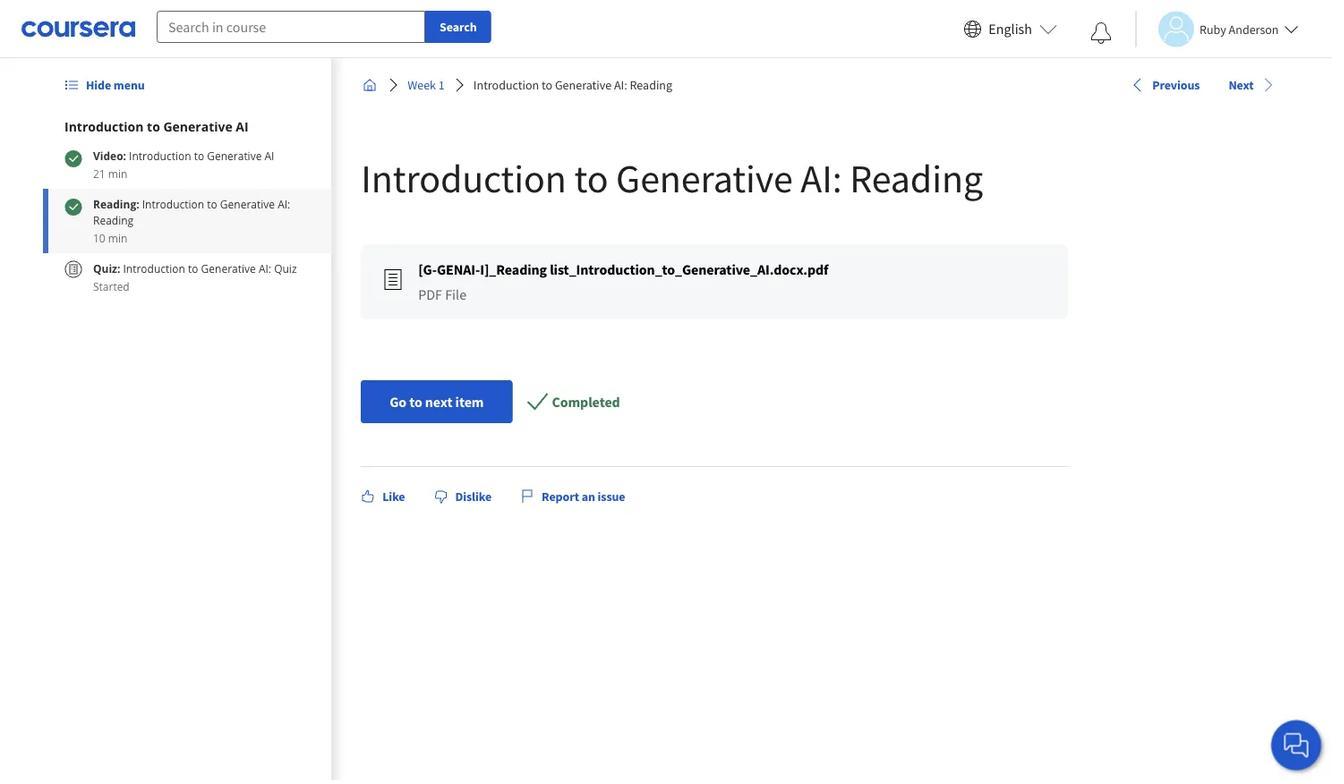 Task type: describe. For each thing, give the bounding box(es) containing it.
reading completed element
[[552, 391, 620, 413]]

pdf
[[418, 286, 442, 304]]

go to next item button
[[361, 381, 512, 424]]

to inside quiz: introduction to generative ai: quiz started
[[188, 261, 198, 276]]

view pdf file image
[[382, 269, 404, 291]]

chat with us image
[[1282, 732, 1311, 760]]

file
[[445, 286, 466, 304]]

to inside dropdown button
[[147, 118, 160, 135]]

report an issue button
[[513, 481, 632, 513]]

go to next item
[[389, 393, 484, 411]]

search button
[[425, 11, 491, 43]]

ruby anderson
[[1200, 21, 1279, 37]]

10 min
[[93, 231, 128, 245]]

Search in course text field
[[157, 11, 425, 43]]

[g-
[[418, 261, 437, 279]]

introduction inside 'link'
[[473, 77, 539, 93]]

ai inside dropdown button
[[236, 118, 249, 135]]

menu
[[114, 77, 145, 93]]

hide
[[86, 77, 111, 93]]

next
[[1229, 77, 1254, 93]]

hide menu
[[86, 77, 145, 93]]

report
[[541, 489, 579, 505]]

previous button
[[1124, 69, 1207, 101]]

coursera image
[[21, 15, 135, 43]]

week 1
[[407, 77, 444, 93]]

genai-
[[437, 261, 480, 279]]

introduction to generative ai
[[64, 118, 249, 135]]

0 horizontal spatial reading
[[93, 213, 134, 227]]

i]_reading
[[480, 261, 547, 279]]

hide menu button
[[57, 69, 152, 101]]

search
[[440, 19, 477, 35]]

introduction inside quiz: introduction to generative ai: quiz started
[[123, 261, 185, 276]]

generative inside quiz: introduction to generative ai: quiz started
[[201, 261, 256, 276]]

to inside 'link'
[[541, 77, 552, 93]]

generative inside dropdown button
[[163, 118, 233, 135]]

english button
[[957, 0, 1065, 58]]

anderson
[[1229, 21, 1279, 37]]

next
[[425, 393, 452, 411]]

2 min from the top
[[108, 231, 128, 245]]

completed image
[[64, 198, 82, 216]]

week
[[407, 77, 436, 93]]

next button
[[1221, 69, 1282, 101]]

video:
[[93, 148, 126, 163]]

an
[[581, 489, 595, 505]]

min inside video: introduction to generative ai 21 min
[[108, 166, 128, 181]]

ruby
[[1200, 21, 1227, 37]]



Task type: locate. For each thing, give the bounding box(es) containing it.
1 vertical spatial ai
[[265, 148, 274, 163]]

21
[[93, 166, 105, 181]]

show notifications image
[[1091, 22, 1112, 44]]

1 min from the top
[[108, 166, 128, 181]]

report an issue
[[541, 489, 625, 505]]

introduction inside dropdown button
[[64, 118, 144, 135]]

item
[[455, 393, 484, 411]]

0 horizontal spatial ai
[[236, 118, 249, 135]]

reading
[[630, 77, 672, 93], [850, 153, 983, 203], [93, 213, 134, 227]]

min right 10
[[108, 231, 128, 245]]

0 vertical spatial reading
[[630, 77, 672, 93]]

2 vertical spatial reading
[[93, 213, 134, 227]]

list_introduction_to_generative_ai.docx.pdf
[[550, 261, 828, 279]]

reading inside introduction to generative ai: reading 'link'
[[630, 77, 672, 93]]

0 vertical spatial min
[[108, 166, 128, 181]]

ai: inside introduction to generative ai: reading 'link'
[[614, 77, 627, 93]]

completed image
[[64, 150, 82, 168]]

introduction inside video: introduction to generative ai 21 min
[[129, 148, 191, 163]]

ai inside video: introduction to generative ai 21 min
[[265, 148, 274, 163]]

started
[[93, 279, 130, 294]]

quiz:
[[93, 261, 120, 276]]

min
[[108, 166, 128, 181], [108, 231, 128, 245]]

1 vertical spatial reading
[[850, 153, 983, 203]]

issue
[[597, 489, 625, 505]]

min right 21
[[108, 166, 128, 181]]

to
[[541, 77, 552, 93], [147, 118, 160, 135], [194, 148, 204, 163], [574, 153, 608, 203], [207, 197, 217, 211], [188, 261, 198, 276], [409, 393, 422, 411]]

[g-genai-i]_reading list_introduction_to_generative_ai.docx.pdf pdf file
[[418, 261, 828, 304]]

1 horizontal spatial ai
[[265, 148, 274, 163]]

previous
[[1152, 77, 1200, 93]]

dislike button
[[426, 481, 498, 513]]

generative
[[555, 77, 611, 93], [163, 118, 233, 135], [207, 148, 262, 163], [616, 153, 793, 203], [220, 197, 275, 211], [201, 261, 256, 276]]

ai:
[[614, 77, 627, 93], [800, 153, 842, 203], [278, 197, 290, 211], [259, 261, 271, 276]]

reading:
[[93, 197, 142, 211]]

introduction to generative ai: reading link
[[466, 69, 679, 101]]

generative inside 'link'
[[555, 77, 611, 93]]

2 horizontal spatial reading
[[850, 153, 983, 203]]

home image
[[362, 78, 377, 92]]

quiz
[[274, 261, 297, 276]]

go
[[389, 393, 406, 411]]

ai
[[236, 118, 249, 135], [265, 148, 274, 163]]

introduction
[[473, 77, 539, 93], [64, 118, 144, 135], [129, 148, 191, 163], [361, 153, 566, 203], [142, 197, 204, 211], [123, 261, 185, 276]]

completed
[[552, 393, 620, 411]]

like button
[[353, 481, 412, 513]]

quiz: introduction to generative ai: quiz started
[[93, 261, 297, 294]]

week 1 link
[[400, 69, 452, 101]]

ai up video: introduction to generative ai 21 min
[[236, 118, 249, 135]]

ai: inside quiz: introduction to generative ai: quiz started
[[259, 261, 271, 276]]

like
[[382, 489, 405, 505]]

english
[[989, 20, 1033, 38]]

1
[[438, 77, 444, 93]]

1 vertical spatial min
[[108, 231, 128, 245]]

to inside button
[[409, 393, 422, 411]]

introduction to generative ai: reading
[[473, 77, 672, 93], [361, 153, 983, 203], [93, 197, 290, 227]]

introduction to generative ai button
[[64, 117, 310, 135]]

0 vertical spatial ai
[[236, 118, 249, 135]]

10
[[93, 231, 105, 245]]

ruby anderson button
[[1136, 11, 1299, 47]]

dislike
[[455, 489, 491, 505]]

to inside video: introduction to generative ai 21 min
[[194, 148, 204, 163]]

introduction to generative ai: reading inside introduction to generative ai: reading 'link'
[[473, 77, 672, 93]]

1 horizontal spatial reading
[[630, 77, 672, 93]]

video: introduction to generative ai 21 min
[[93, 148, 274, 181]]

generative inside video: introduction to generative ai 21 min
[[207, 148, 262, 163]]

ai down introduction to generative ai dropdown button
[[265, 148, 274, 163]]



Task type: vqa. For each thing, say whether or not it's contained in the screenshot.
courses inside the This motivates me to learn even more— at one point I was taking three courses at the same time!
no



